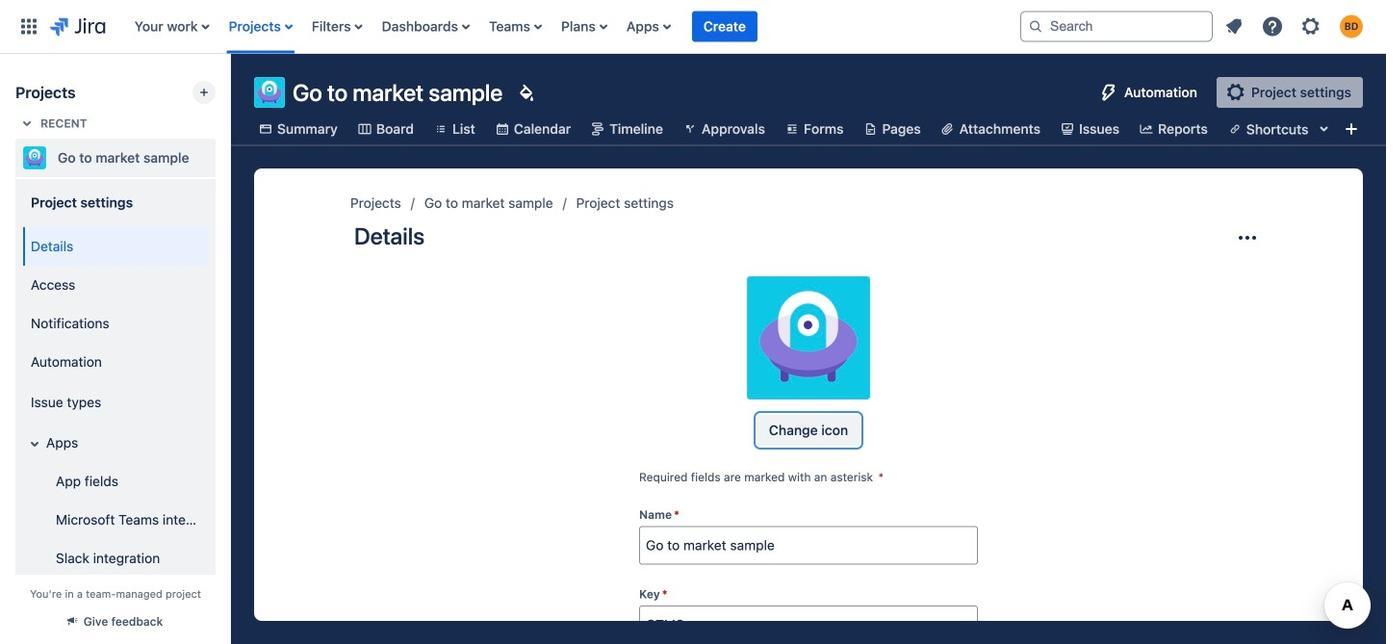 Task type: vqa. For each thing, say whether or not it's contained in the screenshot.
Profile image actions
no



Task type: describe. For each thing, give the bounding box(es) containing it.
settings image
[[1300, 15, 1323, 38]]

1 horizontal spatial list
[[1217, 9, 1375, 44]]

add to starred image
[[210, 146, 233, 170]]

more options image
[[1237, 226, 1260, 249]]

automation image
[[1098, 81, 1121, 104]]

help image
[[1262, 15, 1285, 38]]

search image
[[1029, 19, 1044, 34]]

0 horizontal spatial list
[[125, 0, 1005, 53]]

1 group from the top
[[19, 177, 208, 589]]

appswitcher icon image
[[17, 15, 40, 38]]

project view element
[[231, 112, 1387, 146]]

notifications image
[[1223, 15, 1246, 38]]



Task type: locate. For each thing, give the bounding box(es) containing it.
2 group from the top
[[19, 222, 208, 584]]

tab list
[[231, 112, 1341, 146]]

None search field
[[1021, 11, 1214, 42]]

create project image
[[196, 85, 212, 100]]

primary element
[[12, 0, 1005, 53]]

group
[[19, 177, 208, 589], [19, 222, 208, 584]]

set project background image
[[515, 81, 538, 104]]

banner
[[0, 0, 1387, 54]]

add to project view navigation image
[[1341, 117, 1364, 141]]

Search field
[[1021, 11, 1214, 42]]

your profile and settings image
[[1341, 15, 1364, 38]]

expand image
[[23, 432, 46, 456]]

sidebar navigation image
[[210, 77, 252, 116]]

collapse recent projects image
[[15, 112, 39, 135]]

list item
[[692, 0, 758, 53]]

None field
[[640, 528, 978, 563], [640, 608, 978, 643], [640, 528, 978, 563], [640, 608, 978, 643]]

list
[[125, 0, 1005, 53], [1217, 9, 1375, 44]]

project avatar image
[[747, 276, 871, 400]]

jira image
[[50, 15, 106, 38], [50, 15, 106, 38]]



